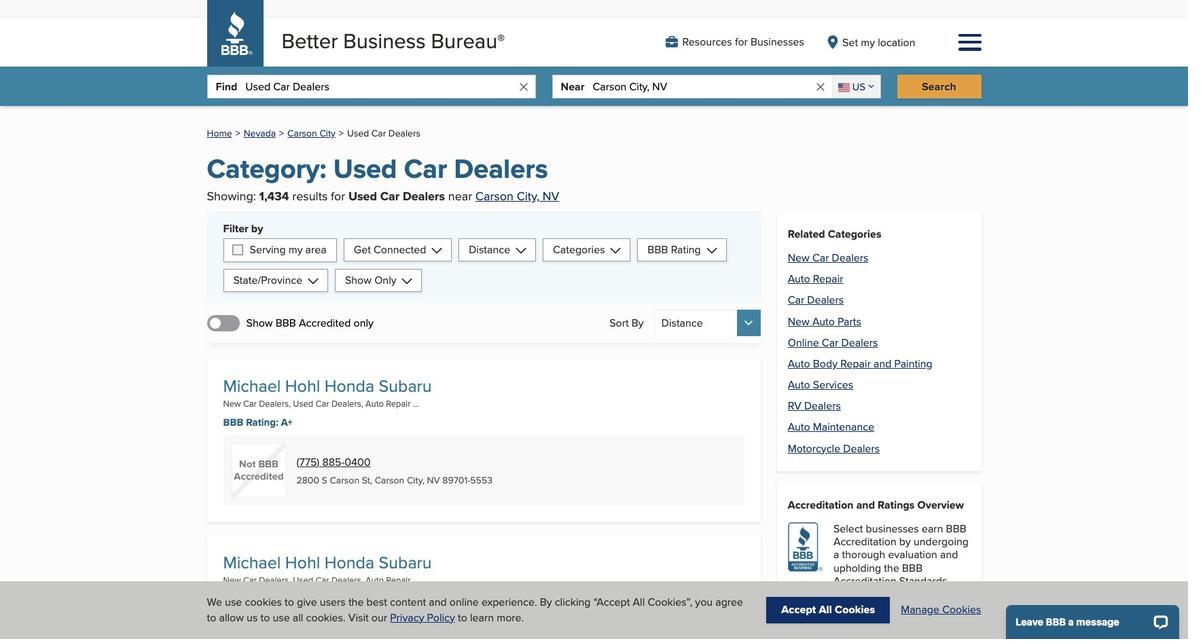 Task type: describe. For each thing, give the bounding box(es) containing it.
auto up best
[[366, 575, 384, 587]]

0400
[[345, 454, 371, 470]]

accept all cookies button
[[767, 598, 891, 624]]

carson city, nv link
[[476, 188, 560, 205]]

our
[[372, 610, 387, 626]]

all inside button
[[819, 602, 833, 618]]

and inside new car dealers auto repair car dealers new auto parts online car dealers auto body repair and painting auto services rv dealers auto maintenance motorcycle dealers
[[874, 356, 892, 372]]

carson city link
[[288, 127, 336, 140]]

and inside we use cookies to give users the best content and online experience. by clicking "accept all cookies", you agree to allow us to use all cookies. visit our
[[429, 595, 447, 611]]

michael for first michael hohl honda subaru link from the bottom of the page
[[223, 551, 281, 575]]

f
[[889, 610, 895, 626]]

rate
[[834, 637, 853, 640]]

Near field
[[593, 76, 815, 98]]

auto maintenance link
[[788, 420, 875, 435]]

resources for businesses link
[[666, 34, 805, 50]]

only
[[375, 273, 397, 288]]

bbb assigns ratings from a+ (highest) to f (lowest). in some cases, bbb will not rate the business (indica
[[834, 597, 969, 640]]

resources for businesses
[[683, 34, 805, 50]]

the inside "select businesses earn bbb accreditation by undergoing a thorough evaluation and upholding the bbb accreditation standards."
[[885, 560, 900, 576]]

manage cookies button
[[901, 602, 982, 618]]

a+ for first michael hohl honda subaru link from the bottom of the page
[[281, 592, 293, 607]]

filter
[[223, 221, 249, 236]]

get
[[354, 242, 371, 258]]

ratings
[[878, 497, 915, 513]]

rv dealers link
[[788, 398, 841, 414]]

2 not bbb accredited image from the top
[[231, 621, 286, 640]]

0 horizontal spatial use
[[225, 595, 242, 611]]

to left learn at the bottom left of page
[[458, 610, 468, 626]]

business
[[343, 26, 426, 56]]

cookies.
[[306, 610, 346, 626]]

1 horizontal spatial categories
[[828, 226, 882, 242]]

categories inside filter by element
[[553, 242, 605, 258]]

subaru for first michael hohl honda subaru link
[[379, 374, 432, 398]]

nv inside the (775) 885-0400 2800 s carson st , carson city, nv 89701-5553
[[427, 473, 440, 487]]

hohl for first michael hohl honda subaru link from the bottom of the page
[[285, 551, 320, 575]]

1 not bbb accredited image from the top
[[231, 444, 286, 498]]

better
[[282, 26, 338, 56]]

the inside we use cookies to give users the best content and online experience. by clicking "accept all cookies", you agree to allow us to use all cookies. visit our
[[349, 595, 364, 611]]

carson left city
[[288, 127, 317, 140]]

evaluation
[[889, 547, 938, 563]]

serving
[[250, 242, 286, 258]]

rating: for first michael hohl honda subaru link
[[246, 416, 278, 430]]

us
[[247, 610, 258, 626]]

show bbb accredited only button
[[207, 314, 374, 332]]

find
[[216, 79, 237, 94]]

we use cookies to give users the best content and online experience. by clicking "accept all cookies", you agree to allow us to use all cookies. visit our
[[207, 595, 744, 626]]

visit
[[349, 610, 369, 626]]

my for location
[[861, 34, 875, 50]]

rating: for first michael hohl honda subaru link from the bottom of the page
[[246, 592, 278, 607]]

by inside we use cookies to give users the best content and online experience. by clicking "accept all cookies", you agree to allow us to use all cookies. visit our
[[540, 595, 552, 611]]

a link
[[788, 599, 822, 632]]

bbb inside button
[[276, 315, 296, 331]]

s
[[322, 473, 327, 487]]

auto up the car dealers link at the right
[[788, 271, 811, 287]]

1 cookies from the left
[[835, 602, 876, 618]]

body
[[813, 356, 838, 372]]

not
[[937, 623, 952, 639]]

... for first michael hohl honda subaru link from the bottom of the page
[[413, 575, 419, 587]]

city, inside the (775) 885-0400 2800 s carson st , carson city, nv 89701-5553
[[407, 473, 425, 487]]

(775) 885-0400 2800 s carson st , carson city, nv 89701-5553
[[297, 454, 493, 487]]

state/province
[[233, 273, 303, 288]]

from
[[931, 597, 952, 613]]

nevada link
[[244, 127, 276, 140]]

manage cookies
[[901, 602, 982, 618]]

we
[[207, 595, 222, 611]]

auto repair link
[[788, 271, 844, 287]]

carson right s
[[330, 473, 360, 487]]

0 vertical spatial for
[[735, 34, 748, 50]]

near
[[448, 188, 473, 205]]

... for first michael hohl honda subaru link
[[413, 398, 419, 410]]

to right us
[[261, 610, 270, 626]]

motorcycle dealers link
[[788, 441, 880, 457]]

89701-
[[443, 473, 471, 487]]

used down 'used car dealers'
[[334, 149, 397, 189]]

give
[[297, 595, 317, 611]]

businesses
[[866, 521, 919, 537]]

US field
[[832, 76, 881, 98]]

will
[[919, 623, 934, 639]]

(775) 885-0400 link
[[297, 454, 371, 470]]

set my location
[[843, 34, 916, 50]]

thorough
[[842, 547, 886, 563]]

serving my area
[[250, 242, 327, 258]]

0 vertical spatial by
[[632, 315, 644, 331]]

auto down online
[[788, 356, 811, 372]]

1 horizontal spatial use
[[273, 610, 290, 626]]

repair right body
[[841, 356, 871, 372]]

Find search field
[[246, 76, 518, 98]]

better business bureau ®
[[282, 26, 505, 56]]

content
[[390, 595, 426, 611]]

related
[[788, 226, 826, 242]]

auto services link
[[788, 377, 854, 393]]

885-
[[322, 454, 345, 470]]

(lowest).
[[898, 610, 937, 626]]

parts
[[838, 314, 862, 329]]

a
[[792, 600, 807, 632]]

st
[[362, 473, 370, 487]]

carson city
[[288, 127, 336, 140]]

the inside bbb assigns ratings from a+ (highest) to f (lowest). in some cases, bbb will not rate the business (indica
[[855, 637, 871, 640]]

city, inside category: used car dealers showing: 1,434 results for used car dealers near carson city, nv
[[517, 188, 540, 205]]

auto down the car dealers link at the right
[[813, 314, 835, 329]]

accreditation and ratings overview
[[788, 497, 964, 513]]

Sort By button
[[655, 310, 761, 337]]

online
[[450, 595, 479, 611]]

results
[[292, 188, 328, 205]]

1,434
[[259, 188, 289, 205]]

subaru for first michael hohl honda subaru link from the bottom of the page
[[379, 551, 432, 575]]

maintenance
[[813, 420, 875, 435]]

search button
[[898, 75, 982, 99]]

us
[[853, 80, 866, 94]]

home
[[207, 127, 232, 140]]

(775)
[[297, 454, 320, 470]]

resources
[[683, 34, 733, 50]]

car dealers link
[[788, 292, 844, 308]]

category: used car dealers showing: 1,434 results for used car dealers near carson city, nv
[[207, 149, 560, 205]]

used right the results
[[349, 188, 377, 205]]

used up give
[[293, 575, 314, 587]]

honda for first michael hohl honda subaru link
[[325, 374, 375, 398]]



Task type: vqa. For each thing, say whether or not it's contained in the screenshot.
leftmost NV
yes



Task type: locate. For each thing, give the bounding box(es) containing it.
overview
[[918, 497, 964, 513]]

and left 'painting'
[[874, 356, 892, 372]]

repair down 'new car dealers' link
[[813, 271, 844, 287]]

bbb inside filter by element
[[648, 242, 668, 258]]

1 vertical spatial by
[[540, 595, 552, 611]]

for
[[735, 34, 748, 50], [331, 188, 345, 205]]

show down the "state/province"
[[246, 315, 273, 331]]

auto down rv
[[788, 420, 811, 435]]

connected
[[374, 242, 426, 258]]

0 horizontal spatial clear search image
[[518, 81, 530, 93]]

1 michael hohl honda subaru new car dealers, used car dealers, auto repair ... bbb rating: a+ from the top
[[223, 374, 432, 430]]

by left clicking
[[540, 595, 552, 611]]

by left earn at the bottom right of the page
[[900, 534, 911, 550]]

a+ inside bbb assigns ratings from a+ (highest) to f (lowest). in some cases, bbb will not rate the business (indica
[[955, 597, 967, 613]]

1 michael hohl honda subaru link from the top
[[223, 374, 432, 398]]

0 vertical spatial hohl
[[285, 374, 320, 398]]

0 vertical spatial michael hohl honda subaru new car dealers, used car dealers, auto repair ... bbb rating: a+
[[223, 374, 432, 430]]

1 vertical spatial honda
[[325, 551, 375, 575]]

0 horizontal spatial by
[[540, 595, 552, 611]]

some
[[834, 623, 860, 639]]

hohl down 'show bbb accredited only'
[[285, 374, 320, 398]]

to
[[285, 595, 294, 611], [207, 610, 216, 626], [261, 610, 270, 626], [458, 610, 468, 626], [877, 610, 887, 626]]

michael
[[223, 374, 281, 398], [223, 551, 281, 575]]

only
[[354, 315, 374, 331]]

2 horizontal spatial the
[[885, 560, 900, 576]]

near
[[561, 79, 585, 94]]

michael hohl honda subaru link up users
[[223, 551, 432, 575]]

michael hohl honda subaru link
[[223, 374, 432, 398], [223, 551, 432, 575]]

0 vertical spatial rating:
[[246, 416, 278, 430]]

1 horizontal spatial clear search image
[[815, 81, 827, 93]]

1 vertical spatial city,
[[407, 473, 425, 487]]

1 vertical spatial nv
[[427, 473, 440, 487]]

online
[[788, 335, 820, 351]]

painting
[[895, 356, 933, 372]]

show inside button
[[246, 315, 273, 331]]

nevada
[[244, 127, 276, 140]]

1 horizontal spatial for
[[735, 34, 748, 50]]

sort
[[610, 315, 629, 331]]

subaru
[[379, 374, 432, 398], [379, 551, 432, 575]]

a+
[[281, 416, 293, 430], [281, 592, 293, 607], [955, 597, 967, 613]]

all right accept
[[819, 602, 833, 618]]

the left best
[[349, 595, 364, 611]]

1 vertical spatial hohl
[[285, 551, 320, 575]]

assigns
[[857, 597, 893, 613]]

allow
[[219, 610, 244, 626]]

more.
[[497, 610, 524, 626]]

all inside we use cookies to give users the best content and online experience. by clicking "accept all cookies", you agree to allow us to use all cookies. visit our
[[633, 595, 645, 611]]

online car dealers link
[[788, 335, 878, 351]]

clear search image left near
[[518, 81, 530, 93]]

2 clear search image from the left
[[815, 81, 827, 93]]

a
[[834, 547, 840, 563]]

show bbb accredited only
[[246, 315, 374, 331]]

0 horizontal spatial distance
[[469, 242, 511, 258]]

distance down carson city, nv link
[[469, 242, 511, 258]]

1 honda from the top
[[325, 374, 375, 398]]

use right we
[[225, 595, 242, 611]]

auto body repair and painting link
[[788, 356, 933, 372]]

by right "sort"
[[632, 315, 644, 331]]

my left area at the left of page
[[289, 242, 303, 258]]

michael for first michael hohl honda subaru link
[[223, 374, 281, 398]]

hohl up give
[[285, 551, 320, 575]]

car
[[372, 127, 386, 140], [404, 149, 447, 189], [380, 188, 400, 205], [813, 250, 829, 266], [788, 292, 805, 308], [822, 335, 839, 351], [243, 398, 257, 410], [316, 398, 329, 410], [243, 575, 257, 587], [316, 575, 329, 587]]

and inside "select businesses earn bbb accreditation by undergoing a thorough evaluation and upholding the bbb accreditation standards."
[[941, 547, 959, 563]]

manage
[[901, 602, 940, 618]]

repair up the (775) 885-0400 2800 s carson st , carson city, nv 89701-5553
[[386, 398, 411, 410]]

filter by element
[[207, 211, 761, 303]]

the right 'upholding'
[[885, 560, 900, 576]]

0 horizontal spatial show
[[246, 315, 273, 331]]

1 vertical spatial not bbb accredited image
[[231, 621, 286, 640]]

2 vertical spatial the
[[855, 637, 871, 640]]

0 horizontal spatial city,
[[407, 473, 425, 487]]

ratings
[[896, 597, 928, 613]]

0 vertical spatial distance
[[469, 242, 511, 258]]

for inside category: used car dealers showing: 1,434 results for used car dealers near carson city, nv
[[331, 188, 345, 205]]

1 horizontal spatial nv
[[543, 188, 560, 205]]

1 vertical spatial rating:
[[246, 592, 278, 607]]

and left online
[[429, 595, 447, 611]]

carson inside category: used car dealers showing: 1,434 results for used car dealers near carson city, nv
[[476, 188, 514, 205]]

users
[[320, 595, 346, 611]]

...
[[413, 398, 419, 410], [413, 575, 419, 587]]

to left give
[[285, 595, 294, 611]]

show inside filter by element
[[345, 273, 372, 288]]

2 rating: from the top
[[246, 592, 278, 607]]

carson right ,
[[375, 473, 405, 487]]

1 vertical spatial subaru
[[379, 551, 432, 575]]

1 horizontal spatial all
[[819, 602, 833, 618]]

0 horizontal spatial by
[[251, 221, 263, 236]]

1 horizontal spatial cookies
[[943, 602, 982, 618]]

cases,
[[863, 623, 893, 639]]

0 vertical spatial accreditation
[[788, 497, 854, 513]]

bbb rating
[[648, 242, 701, 258]]

accredited
[[299, 315, 351, 331]]

and down earn at the bottom right of the page
[[941, 547, 959, 563]]

0 vertical spatial subaru
[[379, 374, 432, 398]]

privacy
[[390, 610, 424, 626]]

2 hohl from the top
[[285, 551, 320, 575]]

1 vertical spatial michael
[[223, 551, 281, 575]]

michael hohl honda subaru new car dealers, used car dealers, auto repair ... bbb rating: a+ for first michael hohl honda subaru link from the bottom of the page
[[223, 551, 432, 607]]

city
[[320, 127, 336, 140]]

dealers,
[[259, 398, 291, 410], [332, 398, 363, 410], [259, 575, 291, 587], [332, 575, 363, 587]]

agree
[[716, 595, 744, 611]]

2 michael hohl honda subaru link from the top
[[223, 551, 432, 575]]

,
[[370, 473, 372, 487]]

repair
[[813, 271, 844, 287], [841, 356, 871, 372], [386, 398, 411, 410], [386, 575, 411, 587]]

repair up "content"
[[386, 575, 411, 587]]

1 michael from the top
[[223, 374, 281, 398]]

2 ... from the top
[[413, 575, 419, 587]]

1 ... from the top
[[413, 398, 419, 410]]

0 horizontal spatial for
[[331, 188, 345, 205]]

accreditation up the select
[[788, 497, 854, 513]]

honda
[[325, 374, 375, 398], [325, 551, 375, 575]]

honda down "only" on the left of the page
[[325, 374, 375, 398]]

search
[[922, 79, 957, 95]]

1 vertical spatial michael hohl honda subaru link
[[223, 551, 432, 575]]

0 horizontal spatial all
[[633, 595, 645, 611]]

1 hohl from the top
[[285, 374, 320, 398]]

1 horizontal spatial by
[[900, 534, 911, 550]]

sort by
[[610, 315, 644, 331]]

2 michael from the top
[[223, 551, 281, 575]]

filter by
[[223, 221, 263, 236]]

honda up users
[[325, 551, 375, 575]]

0 vertical spatial not bbb accredited image
[[231, 444, 286, 498]]

cookies up not
[[943, 602, 982, 618]]

clear search image for find
[[518, 81, 530, 93]]

1 vertical spatial the
[[349, 595, 364, 611]]

1 vertical spatial michael hohl honda subaru new car dealers, used car dealers, auto repair ... bbb rating: a+
[[223, 551, 432, 607]]

standards.
[[900, 573, 950, 589]]

showing:
[[207, 188, 256, 205]]

distance inside button
[[662, 315, 703, 331]]

for right resources
[[735, 34, 748, 50]]

1 vertical spatial distance
[[662, 315, 703, 331]]

privacy policy link
[[390, 610, 455, 626]]

1 subaru from the top
[[379, 374, 432, 398]]

the right rate
[[855, 637, 871, 640]]

accreditation standards image
[[788, 523, 824, 572]]

privacy policy to learn more.
[[390, 610, 524, 626]]

used car dealers
[[347, 127, 421, 140]]

and up the select
[[857, 497, 875, 513]]

1 clear search image from the left
[[518, 81, 530, 93]]

carson right near
[[476, 188, 514, 205]]

rating
[[671, 242, 701, 258]]

location
[[878, 34, 916, 50]]

new car dealers link
[[788, 250, 869, 266]]

accept
[[782, 602, 817, 618]]

michael hohl honda subaru link down the accredited
[[223, 374, 432, 398]]

1 horizontal spatial by
[[632, 315, 644, 331]]

0 vertical spatial michael hohl honda subaru link
[[223, 374, 432, 398]]

0 vertical spatial by
[[251, 221, 263, 236]]

0 vertical spatial the
[[885, 560, 900, 576]]

my inside filter by element
[[289, 242, 303, 258]]

accreditation up 'upholding'
[[834, 534, 897, 550]]

michael hohl honda subaru new car dealers, used car dealers, auto repair ... bbb rating: a+ for first michael hohl honda subaru link
[[223, 374, 432, 430]]

honda for first michael hohl honda subaru link from the bottom of the page
[[325, 551, 375, 575]]

0 vertical spatial nv
[[543, 188, 560, 205]]

1 horizontal spatial show
[[345, 273, 372, 288]]

my for area
[[289, 242, 303, 258]]

5553
[[471, 473, 493, 487]]

1 horizontal spatial distance
[[662, 315, 703, 331]]

city, right near
[[517, 188, 540, 205]]

0 horizontal spatial my
[[289, 242, 303, 258]]

businesses
[[751, 34, 805, 50]]

a+ for first michael hohl honda subaru link
[[281, 416, 293, 430]]

show for show bbb accredited only
[[246, 315, 273, 331]]

0 horizontal spatial nv
[[427, 473, 440, 487]]

1 rating: from the top
[[246, 416, 278, 430]]

"accept
[[594, 595, 630, 611]]

motorcycle
[[788, 441, 841, 457]]

used right city
[[347, 127, 369, 140]]

clear search image left us field
[[815, 81, 827, 93]]

used up "(775)"
[[293, 398, 314, 410]]

select businesses earn bbb accreditation by undergoing a thorough evaluation and upholding the bbb accreditation standards.
[[834, 521, 969, 589]]

set
[[843, 34, 859, 50]]

category:
[[207, 149, 327, 189]]

1 vertical spatial for
[[331, 188, 345, 205]]

use left all
[[273, 610, 290, 626]]

select
[[834, 521, 864, 537]]

2800
[[297, 473, 319, 487]]

show left only
[[345, 273, 372, 288]]

clear search image
[[518, 81, 530, 93], [815, 81, 827, 93]]

nv inside category: used car dealers showing: 1,434 results for used car dealers near carson city, nv
[[543, 188, 560, 205]]

cookies
[[245, 595, 282, 611]]

not bbb accredited image down 'cookies'
[[231, 621, 286, 640]]

all
[[633, 595, 645, 611], [819, 602, 833, 618]]

0 horizontal spatial the
[[349, 595, 364, 611]]

0 vertical spatial honda
[[325, 374, 375, 398]]

0 horizontal spatial categories
[[553, 242, 605, 258]]

for right the results
[[331, 188, 345, 205]]

2 honda from the top
[[325, 551, 375, 575]]

0 horizontal spatial cookies
[[835, 602, 876, 618]]

upholding
[[834, 560, 882, 576]]

use
[[225, 595, 242, 611], [273, 610, 290, 626]]

to left f
[[877, 610, 887, 626]]

area
[[306, 242, 327, 258]]

home link
[[207, 127, 232, 140]]

0 vertical spatial show
[[345, 273, 372, 288]]

1 horizontal spatial my
[[861, 34, 875, 50]]

best
[[367, 595, 387, 611]]

michael hohl honda subaru new car dealers, used car dealers, auto repair ... bbb rating: a+ up 885-
[[223, 374, 432, 430]]

1 vertical spatial my
[[289, 242, 303, 258]]

my right set
[[861, 34, 875, 50]]

2 vertical spatial accreditation
[[834, 573, 897, 589]]

by right filter
[[251, 221, 263, 236]]

policy
[[427, 610, 455, 626]]

1 horizontal spatial city,
[[517, 188, 540, 205]]

to inside bbb assigns ratings from a+ (highest) to f (lowest). in some cases, bbb will not rate the business (indica
[[877, 610, 887, 626]]

0 vertical spatial city,
[[517, 188, 540, 205]]

you
[[696, 595, 713, 611]]

2 michael hohl honda subaru new car dealers, used car dealers, auto repair ... bbb rating: a+ from the top
[[223, 551, 432, 607]]

show for show only
[[345, 273, 372, 288]]

not bbb accredited image
[[231, 444, 286, 498], [231, 621, 286, 640]]

0 vertical spatial my
[[861, 34, 875, 50]]

auto up rv
[[788, 377, 811, 393]]

1 vertical spatial ...
[[413, 575, 419, 587]]

auto up 0400
[[366, 398, 384, 410]]

1 vertical spatial by
[[900, 534, 911, 550]]

1 vertical spatial accreditation
[[834, 534, 897, 550]]

hohl for first michael hohl honda subaru link
[[285, 374, 320, 398]]

0 vertical spatial ...
[[413, 398, 419, 410]]

by inside "select businesses earn bbb accreditation by undergoing a thorough evaluation and upholding the bbb accreditation standards."
[[900, 534, 911, 550]]

not bbb accredited image left 2800
[[231, 444, 286, 498]]

bureau
[[431, 26, 498, 56]]

2 subaru from the top
[[379, 551, 432, 575]]

accreditation up 'assigns' on the bottom of page
[[834, 573, 897, 589]]

clear search image for near
[[815, 81, 827, 93]]

distance
[[469, 242, 511, 258], [662, 315, 703, 331]]

cookies up some
[[835, 602, 876, 618]]

and
[[874, 356, 892, 372], [857, 497, 875, 513], [941, 547, 959, 563], [429, 595, 447, 611]]

city,
[[517, 188, 540, 205], [407, 473, 425, 487]]

distance right sort by
[[662, 315, 703, 331]]

carson
[[288, 127, 317, 140], [476, 188, 514, 205], [330, 473, 360, 487], [375, 473, 405, 487]]

0 vertical spatial michael
[[223, 374, 281, 398]]

city, left 89701-
[[407, 473, 425, 487]]

learn
[[470, 610, 494, 626]]

1 horizontal spatial the
[[855, 637, 871, 640]]

michael hohl honda subaru new car dealers, used car dealers, auto repair ... bbb rating: a+ up cookies.
[[223, 551, 432, 607]]

to left allow
[[207, 610, 216, 626]]

2 cookies from the left
[[943, 602, 982, 618]]

all right ""accept"
[[633, 595, 645, 611]]

1 vertical spatial show
[[246, 315, 273, 331]]

distance inside filter by element
[[469, 242, 511, 258]]

all
[[293, 610, 303, 626]]



